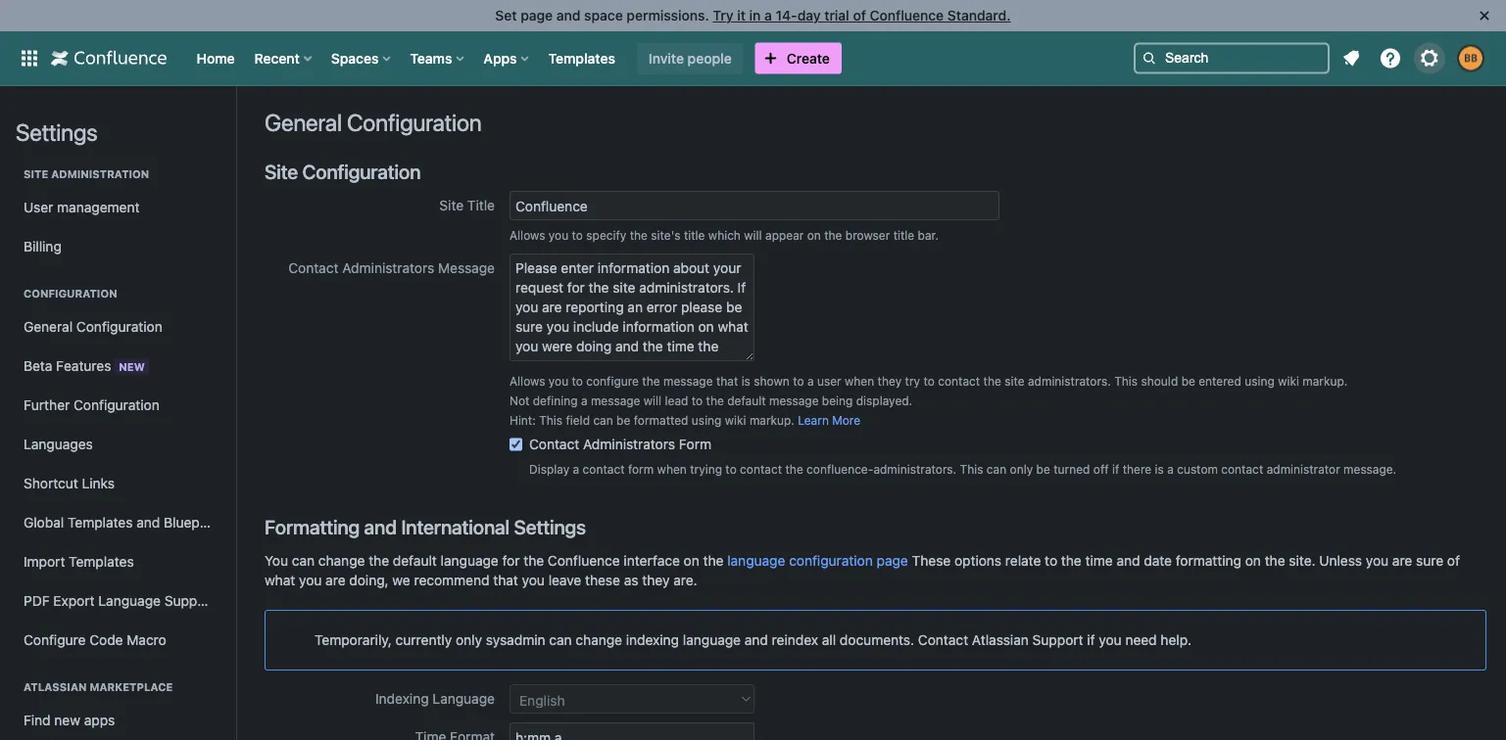 Task type: vqa. For each thing, say whether or not it's contained in the screenshot.
the topmost your
no



Task type: locate. For each thing, give the bounding box(es) containing it.
1 horizontal spatial is
[[1155, 463, 1164, 476]]

spaces button
[[325, 43, 398, 74]]

0 vertical spatial when
[[845, 374, 874, 388]]

atlassian down options
[[972, 633, 1029, 649]]

1 horizontal spatial are
[[1392, 553, 1412, 569]]

0 vertical spatial general configuration
[[265, 109, 482, 136]]

wiki
[[1278, 374, 1299, 388], [725, 414, 746, 427]]

1 allows from the top
[[510, 228, 545, 242]]

a
[[764, 7, 772, 24], [807, 374, 814, 388], [581, 394, 588, 408], [573, 463, 579, 476], [1167, 463, 1174, 476]]

learn more link
[[798, 414, 860, 427]]

markup. down shown
[[750, 414, 795, 427]]

you right what
[[299, 573, 322, 589]]

0 horizontal spatial they
[[642, 573, 670, 589]]

message down the configure
[[591, 394, 640, 408]]

they
[[878, 374, 902, 388], [642, 573, 670, 589]]

1 vertical spatial this
[[539, 414, 563, 427]]

configuration
[[789, 553, 873, 569]]

the left site.
[[1265, 553, 1285, 569]]

only left turned
[[1010, 463, 1033, 476]]

contact left the form
[[583, 463, 625, 476]]

close image
[[1473, 4, 1496, 27]]

this
[[1114, 374, 1138, 388], [539, 414, 563, 427], [960, 463, 983, 476]]

site administration
[[24, 168, 149, 181]]

and inside global templates and blueprints link
[[136, 515, 160, 531]]

allows left specify
[[510, 228, 545, 242]]

will right which
[[744, 228, 762, 242]]

administrators. down allows you to configure the message that is shown to a user when they try to contact the site administrators. this should be entered using wiki markup. not defining a message will lead to the default message being displayed. hint: this field can be formatted using wiki markup. learn more
[[873, 463, 957, 476]]

0 vertical spatial is
[[741, 374, 751, 388]]

1 horizontal spatial contact
[[529, 437, 579, 453]]

user
[[817, 374, 841, 388]]

this left 'should'
[[1114, 374, 1138, 388]]

1 horizontal spatial message
[[663, 374, 713, 388]]

14-
[[776, 7, 797, 24]]

will up formatted
[[644, 394, 662, 408]]

page
[[521, 7, 553, 24], [877, 553, 908, 569]]

1 vertical spatial general
[[24, 319, 73, 335]]

when right the form
[[657, 463, 687, 476]]

1 horizontal spatial change
[[576, 633, 622, 649]]

templates up pdf export language support link at the bottom left of the page
[[69, 554, 134, 570]]

off
[[1093, 463, 1109, 476]]

message.
[[1344, 463, 1397, 476]]

1 vertical spatial using
[[692, 414, 722, 427]]

site inside group
[[24, 168, 48, 181]]

0 horizontal spatial if
[[1087, 633, 1095, 649]]

apps
[[483, 50, 517, 66]]

that left shown
[[716, 374, 738, 388]]

recent
[[254, 50, 300, 66]]

when
[[845, 374, 874, 388], [657, 463, 687, 476]]

that
[[716, 374, 738, 388], [493, 573, 518, 589]]

1 horizontal spatial using
[[1245, 374, 1275, 388]]

1 horizontal spatial of
[[1447, 553, 1460, 569]]

contact administrators form display a contact form when trying to contact the confluence-administrators. this can only be turned off if there is a custom contact administrator message.
[[529, 437, 1397, 476]]

that inside allows you to configure the message that is shown to a user when they try to contact the site administrators. this should be entered using wiki markup. not defining a message will lead to the default message being displayed. hint: this field can be formatted using wiki markup. learn more
[[716, 374, 738, 388]]

configuration group
[[16, 267, 228, 666]]

trying
[[690, 463, 722, 476]]

on
[[807, 228, 821, 242], [684, 553, 699, 569], [1245, 553, 1261, 569]]

default down shown
[[727, 394, 766, 408]]

0 horizontal spatial this
[[539, 414, 563, 427]]

if right off
[[1112, 463, 1119, 476]]

0 horizontal spatial will
[[644, 394, 662, 408]]

2 horizontal spatial on
[[1245, 553, 1261, 569]]

language down import templates link
[[98, 593, 161, 610]]

1 horizontal spatial general
[[265, 109, 342, 136]]

of right sure
[[1447, 553, 1460, 569]]

2 horizontal spatial this
[[1114, 374, 1138, 388]]

1 horizontal spatial this
[[960, 463, 983, 476]]

it
[[737, 7, 746, 24]]

configuration inside "link"
[[76, 319, 162, 335]]

1 horizontal spatial markup.
[[1303, 374, 1348, 388]]

specify
[[586, 228, 626, 242]]

administrators inside contact administrators form display a contact form when trying to contact the confluence-administrators. this can only be turned off if there is a custom contact administrator message.
[[583, 437, 675, 453]]

more
[[832, 414, 860, 427]]

links
[[82, 476, 115, 492]]

the right the interface
[[703, 553, 724, 569]]

you right unless
[[1366, 553, 1389, 569]]

and inside these options relate to the time and date formatting on the site. unless you are sure of what you are doing, we recommend that you leave these as they are.
[[1117, 553, 1140, 569]]

markup. up administrator
[[1303, 374, 1348, 388]]

pdf export language support link
[[16, 582, 220, 621]]

confluence right trial
[[870, 7, 944, 24]]

0 horizontal spatial settings
[[16, 119, 98, 146]]

atlassian up the "new"
[[24, 682, 87, 694]]

what
[[265, 573, 295, 589]]

support left need on the right of the page
[[1032, 633, 1083, 649]]

and left "reindex"
[[745, 633, 768, 649]]

allows for allows you to configure the message that is shown to a user when they try to contact the site administrators. this should be entered using wiki markup. not defining a message will lead to the default message being displayed. hint: this field can be formatted using wiki markup. learn more
[[510, 374, 545, 388]]

confluence
[[870, 7, 944, 24], [548, 553, 620, 569]]

general configuration up site configuration
[[265, 109, 482, 136]]

0 horizontal spatial general
[[24, 319, 73, 335]]

this down 'defining' at the left bottom
[[539, 414, 563, 427]]

2 horizontal spatial be
[[1181, 374, 1195, 388]]

general up site configuration
[[265, 109, 342, 136]]

there
[[1123, 463, 1152, 476]]

further configuration
[[24, 397, 160, 414]]

is inside allows you to configure the message that is shown to a user when they try to contact the site administrators. this should be entered using wiki markup. not defining a message will lead to the default message being displayed. hint: this field can be formatted using wiki markup. learn more
[[741, 374, 751, 388]]

0 vertical spatial that
[[716, 374, 738, 388]]

to right relate
[[1045, 553, 1057, 569]]

0 vertical spatial only
[[1010, 463, 1033, 476]]

can inside allows you to configure the message that is shown to a user when they try to contact the site administrators. this should be entered using wiki markup. not defining a message will lead to the default message being displayed. hint: this field can be formatted using wiki markup. learn more
[[593, 414, 613, 427]]

0 horizontal spatial change
[[318, 553, 365, 569]]

administrators up the form
[[583, 437, 675, 453]]

page right set
[[521, 7, 553, 24]]

can inside contact administrators form display a contact form when trying to contact the confluence-administrators. this can only be turned off if there is a custom contact administrator message.
[[987, 463, 1007, 476]]

you left leave
[[522, 573, 545, 589]]

1 vertical spatial they
[[642, 573, 670, 589]]

the inside contact administrators form display a contact form when trying to contact the confluence-administrators. this can only be turned off if there is a custom contact administrator message.
[[785, 463, 803, 476]]

to left specify
[[572, 228, 583, 242]]

can left turned
[[987, 463, 1007, 476]]

wiki right formatted
[[725, 414, 746, 427]]

and
[[556, 7, 581, 24], [136, 515, 160, 531], [364, 515, 397, 538], [1117, 553, 1140, 569], [745, 633, 768, 649]]

only right currently
[[456, 633, 482, 649]]

administrators. inside allows you to configure the message that is shown to a user when they try to contact the site administrators. this should be entered using wiki markup. not defining a message will lead to the default message being displayed. hint: this field can be formatted using wiki markup. learn more
[[1028, 374, 1111, 388]]

will
[[744, 228, 762, 242], [644, 394, 662, 408]]

this down allows you to configure the message that is shown to a user when they try to contact the site administrators. this should be entered using wiki markup. not defining a message will lead to the default message being displayed. hint: this field can be formatted using wiki markup. learn more
[[960, 463, 983, 476]]

which
[[708, 228, 741, 242]]

recent button
[[248, 43, 319, 74]]

settings
[[16, 119, 98, 146], [514, 515, 586, 538]]

confluence image
[[51, 47, 167, 70], [51, 47, 167, 70]]

1 vertical spatial confluence
[[548, 553, 620, 569]]

can right sysadmin
[[549, 633, 572, 649]]

0 vertical spatial of
[[853, 7, 866, 24]]

support up macro
[[164, 593, 215, 610]]

they up the displayed.
[[878, 374, 902, 388]]

0 horizontal spatial contact
[[288, 260, 339, 276]]

that inside these options relate to the time and date formatting on the site. unless you are sure of what you are doing, we recommend that you leave these as they are.
[[493, 573, 518, 589]]

0 horizontal spatial page
[[521, 7, 553, 24]]

form
[[679, 437, 712, 453]]

on inside these options relate to the time and date formatting on the site. unless you are sure of what you are doing, we recommend that you leave these as they are.
[[1245, 553, 1261, 569]]

1 vertical spatial if
[[1087, 633, 1095, 649]]

can right field
[[593, 414, 613, 427]]

of
[[853, 7, 866, 24], [1447, 553, 1460, 569]]

0 horizontal spatial language
[[98, 593, 161, 610]]

1 vertical spatial only
[[456, 633, 482, 649]]

of inside these options relate to the time and date formatting on the site. unless you are sure of what you are doing, we recommend that you leave these as they are.
[[1447, 553, 1460, 569]]

is left shown
[[741, 374, 751, 388]]

leave
[[548, 573, 581, 589]]

language left configuration
[[727, 553, 785, 569]]

the left confluence-
[[785, 463, 803, 476]]

0 vertical spatial will
[[744, 228, 762, 242]]

0 vertical spatial wiki
[[1278, 374, 1299, 388]]

change
[[318, 553, 365, 569], [576, 633, 622, 649]]

contact
[[288, 260, 339, 276], [529, 437, 579, 453], [918, 633, 968, 649]]

1 horizontal spatial that
[[716, 374, 738, 388]]

wiki right entered
[[1278, 374, 1299, 388]]

1 vertical spatial will
[[644, 394, 662, 408]]

2 vertical spatial be
[[1036, 463, 1050, 476]]

language right indexing
[[433, 691, 495, 708]]

pdf export language support
[[24, 593, 215, 610]]

notification icon image
[[1340, 47, 1363, 70]]

formatting and international settings
[[265, 515, 586, 538]]

when up the being
[[845, 374, 874, 388]]

you left specify
[[549, 228, 569, 242]]

templates inside global templates and blueprints link
[[68, 515, 133, 531]]

allows inside allows you to configure the message that is shown to a user when they try to contact the site administrators. this should be entered using wiki markup. not defining a message will lead to the default message being displayed. hint: this field can be formatted using wiki markup. learn more
[[510, 374, 545, 388]]

0 vertical spatial general
[[265, 109, 342, 136]]

0 vertical spatial this
[[1114, 374, 1138, 388]]

appear
[[765, 228, 804, 242]]

0 vertical spatial change
[[318, 553, 365, 569]]

is right there
[[1155, 463, 1164, 476]]

templates for global templates and blueprints
[[68, 515, 133, 531]]

0 vertical spatial default
[[727, 394, 766, 408]]

temporarily, currently only sysadmin can change indexing language and reindex all documents. contact atlassian support if you need help.
[[315, 633, 1192, 649]]

these
[[912, 553, 951, 569]]

administration
[[51, 168, 149, 181]]

message up lead
[[663, 374, 713, 388]]

if
[[1112, 463, 1119, 476], [1087, 633, 1095, 649]]

be left turned
[[1036, 463, 1050, 476]]

1 horizontal spatial administrators.
[[1028, 374, 1111, 388]]

the up doing,
[[369, 553, 389, 569]]

change left indexing
[[576, 633, 622, 649]]

change up doing,
[[318, 553, 365, 569]]

that down for in the left of the page
[[493, 573, 518, 589]]

standard.
[[947, 7, 1011, 24]]

only inside contact administrators form display a contact form when trying to contact the confluence-administrators. this can only be turned off if there is a custom contact administrator message.
[[1010, 463, 1033, 476]]

user
[[24, 199, 53, 216]]

0 horizontal spatial on
[[684, 553, 699, 569]]

administrators. inside contact administrators form display a contact form when trying to contact the confluence-administrators. this can only be turned off if there is a custom contact administrator message.
[[873, 463, 957, 476]]

administrators left 'message'
[[342, 260, 434, 276]]

confluence up these
[[548, 553, 620, 569]]

2 vertical spatial templates
[[69, 554, 134, 570]]

2 horizontal spatial contact
[[918, 633, 968, 649]]

language right indexing
[[683, 633, 741, 649]]

if left need on the right of the page
[[1087, 633, 1095, 649]]

time
[[1085, 553, 1113, 569]]

1 horizontal spatial confluence
[[870, 7, 944, 24]]

you up 'defining' at the left bottom
[[549, 374, 569, 388]]

2 horizontal spatial site
[[439, 197, 464, 214]]

the left time
[[1061, 553, 1082, 569]]

on up are.
[[684, 553, 699, 569]]

languages
[[24, 437, 93, 453]]

day
[[797, 7, 821, 24]]

allows
[[510, 228, 545, 242], [510, 374, 545, 388]]

0 horizontal spatial wiki
[[725, 414, 746, 427]]

set
[[495, 7, 517, 24]]

import templates
[[24, 554, 134, 570]]

1 vertical spatial administrators
[[583, 437, 675, 453]]

0 horizontal spatial title
[[684, 228, 705, 242]]

should
[[1141, 374, 1178, 388]]

1 horizontal spatial atlassian
[[972, 633, 1029, 649]]

1 horizontal spatial be
[[1036, 463, 1050, 476]]

billing
[[24, 239, 62, 255]]

banner
[[0, 31, 1506, 86]]

configure code macro link
[[16, 621, 220, 660]]

when inside contact administrators form display a contact form when trying to contact the confluence-administrators. this can only be turned off if there is a custom contact administrator message.
[[657, 463, 687, 476]]

in
[[749, 7, 761, 24]]

0 horizontal spatial atlassian
[[24, 682, 87, 694]]

default
[[727, 394, 766, 408], [393, 553, 437, 569]]

page left these
[[877, 553, 908, 569]]

1 vertical spatial be
[[616, 414, 630, 427]]

1 horizontal spatial if
[[1112, 463, 1119, 476]]

0 horizontal spatial that
[[493, 573, 518, 589]]

atlassian
[[972, 633, 1029, 649], [24, 682, 87, 694]]

2 vertical spatial this
[[960, 463, 983, 476]]

contact inside contact administrators form display a contact form when trying to contact the confluence-administrators. this can only be turned off if there is a custom contact administrator message.
[[529, 437, 579, 453]]

a right display
[[573, 463, 579, 476]]

contact administrators message
[[288, 260, 495, 276]]

doing,
[[349, 573, 389, 589]]

allows up not
[[510, 374, 545, 388]]

is inside contact administrators form display a contact form when trying to contact the confluence-administrators. this can only be turned off if there is a custom contact administrator message.
[[1155, 463, 1164, 476]]

templates
[[548, 50, 615, 66], [68, 515, 133, 531], [69, 554, 134, 570]]

atlassian inside group
[[24, 682, 87, 694]]

site administration group
[[16, 147, 220, 272]]

1 horizontal spatial when
[[845, 374, 874, 388]]

0 vertical spatial contact
[[288, 260, 339, 276]]

configure
[[24, 633, 86, 649]]

general configuration inside "link"
[[24, 319, 162, 335]]

are left doing,
[[326, 573, 346, 589]]

0 vertical spatial page
[[521, 7, 553, 24]]

1 vertical spatial allows
[[510, 374, 545, 388]]

templates inside templates link
[[548, 50, 615, 66]]

0 vertical spatial they
[[878, 374, 902, 388]]

1 horizontal spatial settings
[[514, 515, 586, 538]]

templates inside import templates link
[[69, 554, 134, 570]]

settings up you can change the default language for the confluence interface on the language configuration page
[[514, 515, 586, 538]]

help.
[[1161, 633, 1192, 649]]

administrators.
[[1028, 374, 1111, 388], [873, 463, 957, 476]]

they down the interface
[[642, 573, 670, 589]]

1 horizontal spatial only
[[1010, 463, 1033, 476]]

1 horizontal spatial site
[[265, 160, 298, 183]]

0 vertical spatial administrators.
[[1028, 374, 1111, 388]]

1 vertical spatial administrators.
[[873, 463, 957, 476]]

administrators for form
[[583, 437, 675, 453]]

be right 'should'
[[1181, 374, 1195, 388]]

allows for allows you to specify the site's title which will appear on the browser title bar.
[[510, 228, 545, 242]]

0 horizontal spatial site
[[24, 168, 48, 181]]

help icon image
[[1379, 47, 1402, 70]]

you left need on the right of the page
[[1099, 633, 1122, 649]]

and right time
[[1117, 553, 1140, 569]]

1 vertical spatial contact
[[529, 437, 579, 453]]

message
[[663, 374, 713, 388], [591, 394, 640, 408], [769, 394, 819, 408]]

create button
[[755, 43, 842, 74]]

0 horizontal spatial is
[[741, 374, 751, 388]]

1 horizontal spatial support
[[1032, 633, 1083, 649]]

be left formatted
[[616, 414, 630, 427]]

0 vertical spatial administrators
[[342, 260, 434, 276]]

to
[[572, 228, 583, 242], [572, 374, 583, 388], [793, 374, 804, 388], [924, 374, 935, 388], [692, 394, 703, 408], [726, 463, 737, 476], [1045, 553, 1057, 569]]

0 horizontal spatial administrators.
[[873, 463, 957, 476]]

templates down the links
[[68, 515, 133, 531]]

are
[[1392, 553, 1412, 569], [326, 573, 346, 589]]

1 vertical spatial are
[[326, 573, 346, 589]]

on right formatting
[[1245, 553, 1261, 569]]

2 allows from the top
[[510, 374, 545, 388]]

1 vertical spatial support
[[1032, 633, 1083, 649]]

message up learn
[[769, 394, 819, 408]]

further
[[24, 397, 70, 414]]

of right trial
[[853, 7, 866, 24]]

administrators. right site
[[1028, 374, 1111, 388]]

default up the we
[[393, 553, 437, 569]]

space
[[584, 7, 623, 24]]

you can change the default language for the confluence interface on the language configuration page
[[265, 553, 908, 569]]

to right lead
[[692, 394, 703, 408]]

bar.
[[918, 228, 939, 242]]

1 vertical spatial default
[[393, 553, 437, 569]]

using up form
[[692, 414, 722, 427]]

be
[[1181, 374, 1195, 388], [616, 414, 630, 427], [1036, 463, 1050, 476]]

global element
[[12, 31, 1130, 86]]

general up beta at the left
[[24, 319, 73, 335]]

administrators
[[342, 260, 434, 276], [583, 437, 675, 453]]

0 horizontal spatial be
[[616, 414, 630, 427]]

1 vertical spatial wiki
[[725, 414, 746, 427]]

to right trying
[[726, 463, 737, 476]]

site title
[[439, 197, 495, 214]]

0 horizontal spatial when
[[657, 463, 687, 476]]

language
[[441, 553, 499, 569], [727, 553, 785, 569], [683, 633, 741, 649]]

configuration
[[347, 109, 482, 136], [302, 160, 421, 183], [24, 288, 117, 300], [76, 319, 162, 335], [74, 397, 160, 414]]

and left space
[[556, 7, 581, 24]]

contact right 'try'
[[938, 374, 980, 388]]

0 vertical spatial if
[[1112, 463, 1119, 476]]

1 vertical spatial templates
[[68, 515, 133, 531]]

0 horizontal spatial message
[[591, 394, 640, 408]]

0 vertical spatial templates
[[548, 50, 615, 66]]

site for site configuration
[[439, 197, 464, 214]]



Task type: describe. For each thing, give the bounding box(es) containing it.
site's
[[651, 228, 681, 242]]

the left browser
[[824, 228, 842, 242]]

Time Format text field
[[510, 723, 755, 741]]

1 title from the left
[[684, 228, 705, 242]]

turned
[[1054, 463, 1090, 476]]

settings icon image
[[1418, 47, 1441, 70]]

administrators for message
[[342, 260, 434, 276]]

import
[[24, 554, 65, 570]]

0 vertical spatial markup.
[[1303, 374, 1348, 388]]

allows you to specify the site's title which will appear on the browser title bar.
[[510, 228, 939, 242]]

Search field
[[1134, 43, 1330, 74]]

will inside allows you to configure the message that is shown to a user when they try to contact the site administrators. this should be entered using wiki markup. not defining a message will lead to the default message being displayed. hint: this field can be formatted using wiki markup. learn more
[[644, 394, 662, 408]]

formatting
[[265, 515, 360, 538]]

global
[[24, 515, 64, 531]]

1 vertical spatial settings
[[514, 515, 586, 538]]

international
[[401, 515, 510, 538]]

1 horizontal spatial language
[[433, 691, 495, 708]]

create
[[787, 50, 830, 66]]

user management
[[24, 199, 140, 216]]

if inside contact administrators form display a contact form when trying to contact the confluence-administrators. this can only be turned off if there is a custom contact administrator message.
[[1112, 463, 1119, 476]]

indexing language
[[375, 691, 495, 708]]

spaces
[[331, 50, 379, 66]]

0 horizontal spatial confluence
[[548, 553, 620, 569]]

home link
[[191, 43, 241, 74]]

interface
[[624, 553, 680, 569]]

on for appear
[[807, 228, 821, 242]]

indexing
[[375, 691, 429, 708]]

to right 'try'
[[924, 374, 935, 388]]

invite people
[[649, 50, 732, 66]]

language configuration page link
[[727, 553, 908, 569]]

support inside the configuration group
[[164, 593, 215, 610]]

teams button
[[404, 43, 472, 74]]

these
[[585, 573, 620, 589]]

banner containing home
[[0, 31, 1506, 86]]

they inside allows you to configure the message that is shown to a user when they try to contact the site administrators. this should be entered using wiki markup. not defining a message will lead to the default message being displayed. hint: this field can be formatted using wiki markup. learn more
[[878, 374, 902, 388]]

contact for contact administrators form display a contact form when trying to contact the confluence-administrators. this can only be turned off if there is a custom contact administrator message.
[[529, 437, 579, 453]]

search image
[[1142, 50, 1157, 66]]

permissions.
[[627, 7, 709, 24]]

contact for contact administrators message
[[288, 260, 339, 276]]

0 horizontal spatial are
[[326, 573, 346, 589]]

and up doing,
[[364, 515, 397, 538]]

user management link
[[16, 188, 220, 227]]

contact right custom
[[1221, 463, 1263, 476]]

shown
[[754, 374, 790, 388]]

browser
[[846, 228, 890, 242]]

contact inside allows you to configure the message that is shown to a user when they try to contact the site administrators. this should be entered using wiki markup. not defining a message will lead to the default message being displayed. hint: this field can be formatted using wiki markup. learn more
[[938, 374, 980, 388]]

a left custom
[[1167, 463, 1174, 476]]

apps
[[84, 713, 115, 729]]

1 horizontal spatial page
[[877, 553, 908, 569]]

confluence-
[[807, 463, 873, 476]]

the left 'site's' on the left of page
[[630, 228, 648, 242]]

language up recommend
[[441, 553, 499, 569]]

find new apps
[[24, 713, 115, 729]]

you
[[265, 553, 288, 569]]

beta
[[24, 358, 52, 374]]

language inside the configuration group
[[98, 593, 161, 610]]

field
[[566, 414, 590, 427]]

to inside contact administrators form display a contact form when trying to contact the confluence-administrators. this can only be turned off if there is a custom contact administrator message.
[[726, 463, 737, 476]]

1 horizontal spatial will
[[744, 228, 762, 242]]

the right lead
[[706, 394, 724, 408]]

a left user
[[807, 374, 814, 388]]

Site Title text field
[[510, 191, 1000, 220]]

atlassian marketplace group
[[16, 660, 220, 741]]

contact right trying
[[740, 463, 782, 476]]

general configuration link
[[16, 308, 220, 347]]

import templates link
[[16, 543, 220, 582]]

2 horizontal spatial message
[[769, 394, 819, 408]]

0 vertical spatial atlassian
[[972, 633, 1029, 649]]

can right you
[[292, 553, 315, 569]]

being
[[822, 394, 853, 408]]

Contact Administrators Message text field
[[510, 254, 755, 362]]

1 vertical spatial change
[[576, 633, 622, 649]]

documents.
[[840, 633, 914, 649]]

displayed.
[[856, 394, 912, 408]]

hint:
[[510, 414, 536, 427]]

reindex
[[772, 633, 818, 649]]

to inside these options relate to the time and date formatting on the site. unless you are sure of what you are doing, we recommend that you leave these as they are.
[[1045, 553, 1057, 569]]

to right shown
[[793, 374, 804, 388]]

pdf
[[24, 593, 50, 610]]

general inside "link"
[[24, 319, 73, 335]]

lead
[[665, 394, 688, 408]]

home
[[196, 50, 235, 66]]

0 vertical spatial settings
[[16, 119, 98, 146]]

teams
[[410, 50, 452, 66]]

these options relate to the time and date formatting on the site. unless you are sure of what you are doing, we recommend that you leave these as they are.
[[265, 553, 1460, 589]]

site.
[[1289, 553, 1316, 569]]

title
[[467, 197, 495, 214]]

be inside contact administrators form display a contact form when trying to contact the confluence-administrators. this can only be turned off if there is a custom contact administrator message.
[[1036, 463, 1050, 476]]

beta features new
[[24, 358, 145, 374]]

when inside allows you to configure the message that is shown to a user when they try to contact the site administrators. this should be entered using wiki markup. not defining a message will lead to the default message being displayed. hint: this field can be formatted using wiki markup. learn more
[[845, 374, 874, 388]]

Contact Administrators Form checkbox
[[510, 435, 522, 455]]

defining
[[533, 394, 578, 408]]

relate
[[1005, 553, 1041, 569]]

a right the in
[[764, 7, 772, 24]]

try it in a 14-day trial of confluence standard. link
[[713, 7, 1011, 24]]

the left site
[[983, 374, 1001, 388]]

as
[[624, 573, 638, 589]]

we
[[392, 573, 410, 589]]

sysadmin
[[486, 633, 545, 649]]

2 title from the left
[[893, 228, 914, 242]]

they inside these options relate to the time and date formatting on the site. unless you are sure of what you are doing, we recommend that you leave these as they are.
[[642, 573, 670, 589]]

for
[[502, 553, 520, 569]]

this inside contact administrators form display a contact form when trying to contact the confluence-administrators. this can only be turned off if there is a custom contact administrator message.
[[960, 463, 983, 476]]

features
[[56, 358, 111, 374]]

try
[[905, 374, 920, 388]]

0 vertical spatial be
[[1181, 374, 1195, 388]]

collapse sidebar image
[[214, 96, 257, 135]]

the right for in the left of the page
[[524, 553, 544, 569]]

configure
[[586, 374, 639, 388]]

appswitcher icon image
[[18, 47, 41, 70]]

0 horizontal spatial markup.
[[750, 414, 795, 427]]

site for settings
[[24, 168, 48, 181]]

formatted
[[634, 414, 688, 427]]

billing link
[[16, 227, 220, 267]]

the right the configure
[[642, 374, 660, 388]]

need
[[1125, 633, 1157, 649]]

not
[[510, 394, 530, 408]]

2 vertical spatial contact
[[918, 633, 968, 649]]

people
[[688, 50, 732, 66]]

shortcut links
[[24, 476, 115, 492]]

0 horizontal spatial default
[[393, 553, 437, 569]]

date
[[1144, 553, 1172, 569]]

new
[[119, 361, 145, 373]]

0 horizontal spatial using
[[692, 414, 722, 427]]

a up field
[[581, 394, 588, 408]]

0 vertical spatial are
[[1392, 553, 1412, 569]]

temporarily,
[[315, 633, 392, 649]]

marketplace
[[90, 682, 173, 694]]

you inside allows you to configure the message that is shown to a user when they try to contact the site administrators. this should be entered using wiki markup. not defining a message will lead to the default message being displayed. hint: this field can be formatted using wiki markup. learn more
[[549, 374, 569, 388]]

templates for import templates
[[69, 554, 134, 570]]

to up 'defining' at the left bottom
[[572, 374, 583, 388]]

try
[[713, 7, 734, 24]]

on for interface
[[684, 553, 699, 569]]

1 horizontal spatial wiki
[[1278, 374, 1299, 388]]

0 vertical spatial using
[[1245, 374, 1275, 388]]

macro
[[127, 633, 166, 649]]

learn
[[798, 414, 829, 427]]

shortcut links link
[[16, 464, 220, 504]]

0 horizontal spatial only
[[456, 633, 482, 649]]

atlassian marketplace
[[24, 682, 173, 694]]

management
[[57, 199, 140, 216]]

default inside allows you to configure the message that is shown to a user when they try to contact the site administrators. this should be entered using wiki markup. not defining a message will lead to the default message being displayed. hint: this field can be formatted using wiki markup. learn more
[[727, 394, 766, 408]]



